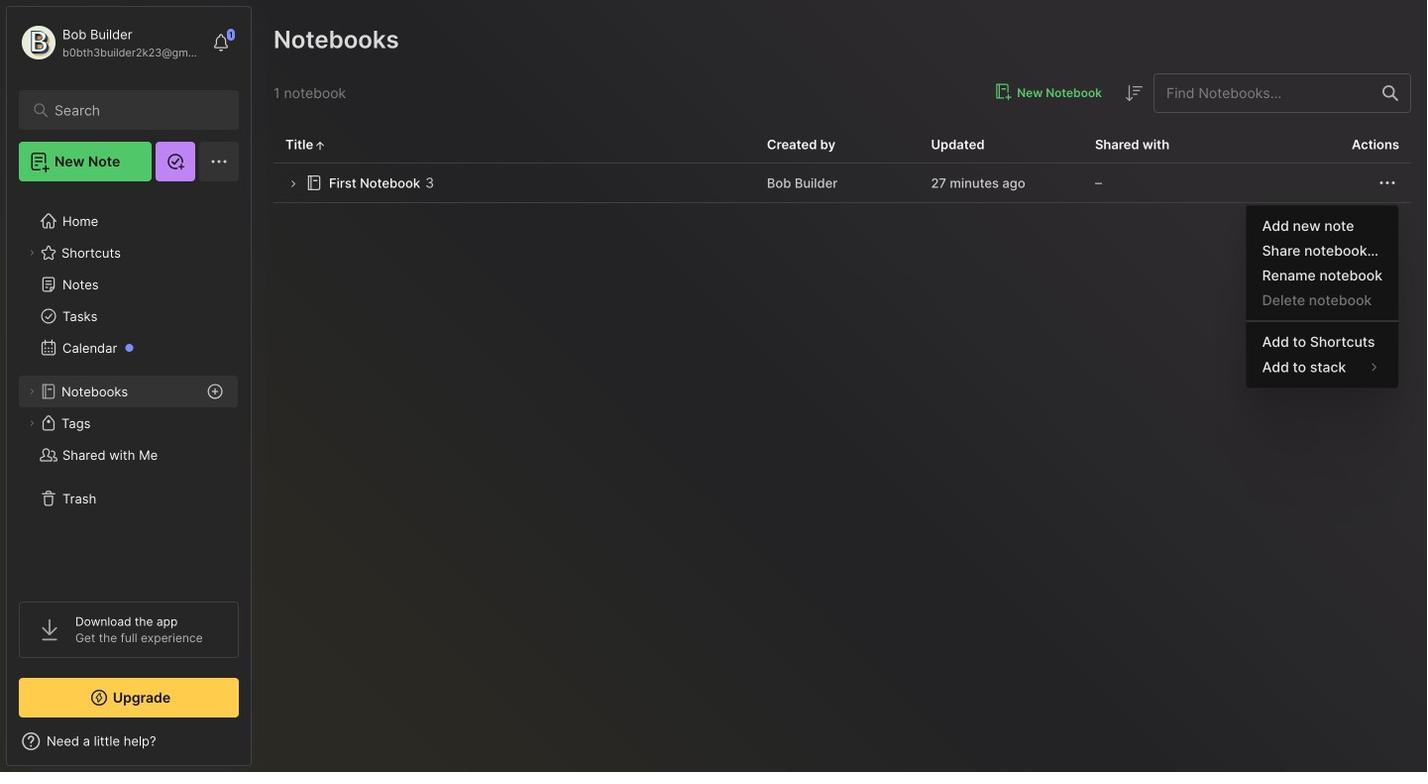 Task type: vqa. For each thing, say whether or not it's contained in the screenshot.
Insert 'field'
no



Task type: locate. For each thing, give the bounding box(es) containing it.
More actions field
[[1376, 171, 1400, 195]]

expand tags image
[[26, 417, 38, 429]]

Sort field
[[1123, 81, 1146, 105]]

Search text field
[[55, 101, 213, 120]]

expand notebooks image
[[26, 386, 38, 398]]

dropdown list menu
[[1247, 214, 1399, 380]]

None search field
[[55, 98, 213, 122]]

sort options image
[[1123, 81, 1146, 105]]

row
[[274, 164, 1412, 203]]

tree
[[7, 193, 251, 584]]

tree inside main element
[[7, 193, 251, 584]]



Task type: describe. For each thing, give the bounding box(es) containing it.
arrow image
[[286, 177, 300, 191]]

more actions image
[[1376, 171, 1400, 195]]

Find Notebooks… text field
[[1155, 77, 1371, 110]]

none search field inside main element
[[55, 98, 213, 122]]

main element
[[0, 0, 258, 772]]

WHAT'S NEW field
[[7, 726, 251, 758]]

Account field
[[19, 23, 202, 62]]

click to collapse image
[[250, 736, 265, 760]]



